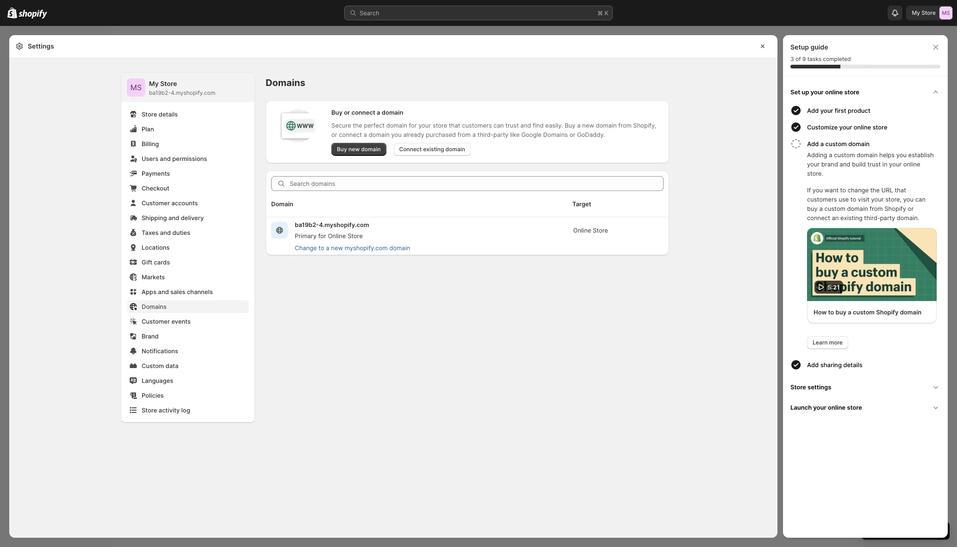 Task type: describe. For each thing, give the bounding box(es) containing it.
or left godaddy. at the right top
[[570, 131, 576, 138]]

domain inside if you want to change the url that customers use to visit your store, you can buy a custom domain from shopify or connect an existing third-party domain.
[[848, 205, 869, 213]]

Search domains search field
[[290, 176, 664, 191]]

to up use
[[841, 187, 847, 194]]

1 horizontal spatial buy
[[836, 309, 847, 316]]

custom inside the adding a custom domain helps you establish your brand and build trust in your online store.
[[835, 151, 856, 159]]

your down first
[[840, 124, 853, 131]]

⌘ k
[[598, 9, 609, 17]]

taxes
[[142, 229, 159, 237]]

data
[[166, 363, 179, 370]]

learn
[[813, 339, 828, 346]]

activity
[[159, 407, 180, 415]]

permissions
[[172, 155, 207, 163]]

store activity log link
[[127, 404, 249, 417]]

events
[[172, 318, 191, 326]]

online inside button
[[829, 404, 846, 412]]

add a custom domain element
[[789, 151, 945, 349]]

0 vertical spatial my store image
[[940, 6, 953, 19]]

you right store,
[[904, 196, 914, 203]]

the inside secure the perfect domain for your store that customers can trust and find easily. buy a new domain from shopify, or connect a domain you already purchased from a third-party like google domains or godaddy.
[[353, 122, 363, 129]]

to right how
[[829, 309, 835, 316]]

change to a new myshopify.com domain button
[[290, 242, 416, 255]]

connect existing domain link
[[394, 143, 471, 156]]

and for duties
[[160, 229, 171, 237]]

shipping and delivery
[[142, 214, 204, 222]]

settings
[[808, 384, 832, 391]]

store inside secure the perfect domain for your store that customers can trust and find easily. buy a new domain from shopify, or connect a domain you already purchased from a third-party like google domains or godaddy.
[[433, 122, 448, 129]]

your right launch
[[814, 404, 827, 412]]

apps and sales channels
[[142, 289, 213, 296]]

already
[[404, 131, 425, 138]]

google
[[522, 131, 542, 138]]

brand
[[142, 333, 159, 340]]

my store image inside shop settings menu element
[[127, 78, 145, 97]]

online inside the adding a custom domain helps you establish your brand and build trust in your online store.
[[904, 161, 921, 168]]

launch your online store button
[[787, 398, 945, 418]]

apps and sales channels link
[[127, 286, 249, 299]]

add your first product
[[808, 107, 871, 114]]

a up godaddy. at the right top
[[578, 122, 581, 129]]

my store
[[913, 9, 937, 16]]

and for delivery
[[169, 214, 179, 222]]

use
[[839, 196, 850, 203]]

a inside change to a new myshopify.com domain button
[[326, 245, 330, 252]]

secure the perfect domain for your store that customers can trust and find easily. buy a new domain from shopify, or connect a domain you already purchased from a third-party like google domains or godaddy.
[[332, 122, 657, 138]]

domains inside "link"
[[142, 303, 167, 311]]

add for add your first product
[[808, 107, 820, 114]]

customize
[[808, 124, 838, 131]]

to inside change to a new myshopify.com domain button
[[319, 245, 325, 252]]

brand link
[[127, 330, 249, 343]]

godaddy.
[[578, 131, 606, 138]]

set
[[791, 88, 801, 96]]

3 of 9 tasks completed
[[791, 56, 852, 63]]

settings
[[28, 42, 54, 50]]

customize your online store
[[808, 124, 888, 131]]

taxes and duties link
[[127, 227, 249, 239]]

4.myshopify.com inside my store ba19b2-4.myshopify.com
[[171, 89, 216, 96]]

4.myshopify.com inside ba19b2-4.myshopify.com primary for online store
[[319, 221, 369, 229]]

an
[[833, 214, 840, 222]]

buy for buy or connect a domain
[[332, 109, 343, 116]]

details inside button
[[844, 362, 863, 369]]

establish
[[909, 151, 935, 159]]

like
[[511, 131, 520, 138]]

online down product
[[854, 124, 872, 131]]

gift cards
[[142, 259, 170, 266]]

0 vertical spatial from
[[619, 122, 632, 129]]

third- inside secure the perfect domain for your store that customers can trust and find easily. buy a new domain from shopify, or connect a domain you already purchased from a third-party like google domains or godaddy.
[[478, 131, 494, 138]]

shipping and delivery link
[[127, 212, 249, 225]]

existing inside if you want to change the url that customers use to visit your store, you can buy a custom domain from shopify or connect an existing third-party domain.
[[841, 214, 863, 222]]

adding
[[808, 151, 828, 159]]

learn more
[[813, 339, 843, 346]]

target
[[573, 201, 592, 208]]

build
[[853, 161, 867, 168]]

your right in
[[890, 161, 902, 168]]

add sharing details
[[808, 362, 863, 369]]

languages link
[[127, 375, 249, 388]]

accounts
[[172, 200, 198, 207]]

if
[[808, 187, 812, 194]]

log
[[182, 407, 190, 415]]

k
[[605, 9, 609, 17]]

party inside secure the perfect domain for your store that customers can trust and find easily. buy a new domain from shopify, or connect a domain you already purchased from a third-party like google domains or godaddy.
[[494, 131, 509, 138]]

more
[[830, 339, 843, 346]]

languages
[[142, 378, 173, 385]]

visit
[[859, 196, 870, 203]]

new inside secure the perfect domain for your store that customers can trust and find easily. buy a new domain from shopify, or connect a domain you already purchased from a third-party like google domains or godaddy.
[[583, 122, 595, 129]]

primary
[[295, 233, 317, 240]]

new inside button
[[331, 245, 343, 252]]

my for my store ba19b2-4.myshopify.com
[[149, 80, 159, 88]]

locations link
[[127, 241, 249, 254]]

easily.
[[546, 122, 564, 129]]

existing inside settings dialog
[[424, 146, 444, 153]]

add a custom domain
[[808, 140, 870, 148]]

set up your online store button
[[787, 82, 945, 102]]

helps
[[880, 151, 895, 159]]

custom inside if you want to change the url that customers use to visit your store, you can buy a custom domain from shopify or connect an existing third-party domain.
[[825, 205, 846, 213]]

store inside button
[[848, 404, 863, 412]]

shopify,
[[634, 122, 657, 129]]

store up add a custom domain button
[[873, 124, 888, 131]]

payments link
[[127, 167, 249, 180]]

billing
[[142, 140, 159, 148]]

customers for use
[[808, 196, 838, 203]]

ba19b2- inside ba19b2-4.myshopify.com primary for online store
[[295, 221, 319, 229]]

party inside if you want to change the url that customers use to visit your store, you can buy a custom domain from shopify or connect an existing third-party domain.
[[881, 214, 896, 222]]

gift
[[142, 259, 152, 266]]

ba19b2- inside my store ba19b2-4.myshopify.com
[[149, 89, 171, 96]]

users and permissions link
[[127, 152, 249, 165]]

policies
[[142, 392, 164, 400]]

1 horizontal spatial domains
[[266, 77, 306, 88]]

search
[[360, 9, 380, 17]]

sharing
[[821, 362, 843, 369]]

customers for can
[[462, 122, 492, 129]]

setup
[[791, 43, 810, 51]]

store inside button
[[791, 384, 807, 391]]

setup guide dialog
[[784, 35, 949, 539]]

apps
[[142, 289, 157, 296]]

your up store.
[[808, 161, 820, 168]]

a inside add a custom domain button
[[821, 140, 825, 148]]

gift cards link
[[127, 256, 249, 269]]

third- inside if you want to change the url that customers use to visit your store, you can buy a custom domain from shopify or connect an existing third-party domain.
[[865, 214, 881, 222]]

can inside if you want to change the url that customers use to visit your store, you can buy a custom domain from shopify or connect an existing third-party domain.
[[916, 196, 926, 203]]

domains inside secure the perfect domain for your store that customers can trust and find easily. buy a new domain from shopify, or connect a domain you already purchased from a third-party like google domains or godaddy.
[[544, 131, 568, 138]]

your inside secure the perfect domain for your store that customers can trust and find easily. buy a new domain from shopify, or connect a domain you already purchased from a third-party like google domains or godaddy.
[[419, 122, 431, 129]]

custom right how
[[854, 309, 875, 316]]

learn more link
[[808, 337, 849, 349]]

tasks
[[808, 56, 822, 63]]

and for permissions
[[160, 155, 171, 163]]

1 vertical spatial from
[[458, 131, 471, 138]]

store.
[[808, 170, 824, 177]]

setup guide
[[791, 43, 829, 51]]



Task type: locate. For each thing, give the bounding box(es) containing it.
2 vertical spatial buy
[[337, 146, 347, 153]]

new
[[583, 122, 595, 129], [349, 146, 360, 153], [331, 245, 343, 252]]

2 horizontal spatial new
[[583, 122, 595, 129]]

connect
[[352, 109, 376, 116], [339, 131, 362, 138], [808, 214, 831, 222]]

buy
[[332, 109, 343, 116], [565, 122, 576, 129], [337, 146, 347, 153]]

customer down the 'checkout'
[[142, 200, 170, 207]]

your left first
[[821, 107, 834, 114]]

store inside ba19b2-4.myshopify.com primary for online store
[[348, 233, 363, 240]]

store settings
[[791, 384, 832, 391]]

custom data
[[142, 363, 179, 370]]

1 horizontal spatial customers
[[808, 196, 838, 203]]

0 horizontal spatial new
[[331, 245, 343, 252]]

0 vertical spatial that
[[449, 122, 461, 129]]

that up store,
[[896, 187, 907, 194]]

2 add from the top
[[808, 140, 820, 148]]

online down settings
[[829, 404, 846, 412]]

online down target
[[574, 227, 592, 234]]

checkout
[[142, 185, 169, 192]]

0 vertical spatial the
[[353, 122, 363, 129]]

1 customer from the top
[[142, 200, 170, 207]]

0 vertical spatial new
[[583, 122, 595, 129]]

to right change
[[319, 245, 325, 252]]

new down ba19b2-4.myshopify.com primary for online store
[[331, 245, 343, 252]]

1 horizontal spatial the
[[871, 187, 880, 194]]

shop settings menu element
[[121, 73, 255, 423]]

0 vertical spatial connect
[[352, 109, 376, 116]]

online store
[[574, 227, 609, 234]]

url
[[882, 187, 894, 194]]

a right purchased
[[473, 131, 476, 138]]

1 horizontal spatial online
[[574, 227, 592, 234]]

cards
[[154, 259, 170, 266]]

duties
[[173, 229, 190, 237]]

connect up perfect
[[352, 109, 376, 116]]

connect
[[400, 146, 422, 153]]

0 horizontal spatial buy
[[808, 205, 818, 213]]

store up product
[[845, 88, 860, 96]]

for inside ba19b2-4.myshopify.com primary for online store
[[319, 233, 326, 240]]

online up change to a new myshopify.com domain
[[328, 233, 346, 240]]

policies link
[[127, 390, 249, 403]]

0 horizontal spatial can
[[494, 122, 504, 129]]

0 vertical spatial customer
[[142, 200, 170, 207]]

shopify image
[[19, 10, 47, 19]]

a up perfect
[[377, 109, 381, 116]]

you inside secure the perfect domain for your store that customers can trust and find easily. buy a new domain from shopify, or connect a domain you already purchased from a third-party like google domains or godaddy.
[[392, 131, 402, 138]]

1 vertical spatial connect
[[339, 131, 362, 138]]

1 vertical spatial that
[[896, 187, 907, 194]]

1 vertical spatial buy
[[836, 309, 847, 316]]

that up purchased
[[449, 122, 461, 129]]

custom down add a custom domain
[[835, 151, 856, 159]]

set up your online store
[[791, 88, 860, 96]]

1 vertical spatial details
[[844, 362, 863, 369]]

0 horizontal spatial customers
[[462, 122, 492, 129]]

buy new domain link
[[332, 143, 387, 156]]

launch
[[791, 404, 813, 412]]

trust left in
[[868, 161, 882, 168]]

0 horizontal spatial party
[[494, 131, 509, 138]]

2 customer from the top
[[142, 318, 170, 326]]

1 horizontal spatial trust
[[868, 161, 882, 168]]

existing down purchased
[[424, 146, 444, 153]]

and inside the adding a custom domain helps you establish your brand and build trust in your online store.
[[840, 161, 851, 168]]

1 vertical spatial 4.myshopify.com
[[319, 221, 369, 229]]

adding a custom domain helps you establish your brand and build trust in your online store.
[[808, 151, 935, 177]]

sales
[[171, 289, 186, 296]]

can up domain.
[[916, 196, 926, 203]]

party left like
[[494, 131, 509, 138]]

1 horizontal spatial party
[[881, 214, 896, 222]]

domain
[[382, 109, 404, 116], [387, 122, 408, 129], [596, 122, 617, 129], [369, 131, 390, 138], [849, 140, 870, 148], [361, 146, 381, 153], [446, 146, 465, 153], [857, 151, 878, 159], [848, 205, 869, 213], [390, 245, 411, 252], [901, 309, 922, 316]]

locations
[[142, 244, 170, 252]]

my store ba19b2-4.myshopify.com
[[149, 80, 216, 96]]

domain.
[[898, 214, 920, 222]]

notifications link
[[127, 345, 249, 358]]

1 vertical spatial my store image
[[127, 78, 145, 97]]

0 horizontal spatial my store image
[[127, 78, 145, 97]]

customers inside if you want to change the url that customers use to visit your store, you can buy a custom domain from shopify or connect an existing third-party domain.
[[808, 196, 838, 203]]

third-
[[478, 131, 494, 138], [865, 214, 881, 222]]

0 vertical spatial shopify
[[885, 205, 907, 213]]

buy right how
[[836, 309, 847, 316]]

purchased
[[426, 131, 456, 138]]

3
[[791, 56, 795, 63]]

add sharing details button
[[808, 357, 945, 374]]

that for url
[[896, 187, 907, 194]]

in
[[883, 161, 888, 168]]

third- down visit
[[865, 214, 881, 222]]

buy down if
[[808, 205, 818, 213]]

1 horizontal spatial details
[[844, 362, 863, 369]]

buy inside if you want to change the url that customers use to visit your store, you can buy a custom domain from shopify or connect an existing third-party domain.
[[808, 205, 818, 213]]

or inside if you want to change the url that customers use to visit your store, you can buy a custom domain from shopify or connect an existing third-party domain.
[[909, 205, 914, 213]]

online inside ba19b2-4.myshopify.com primary for online store
[[328, 233, 346, 240]]

1 vertical spatial can
[[916, 196, 926, 203]]

1 horizontal spatial new
[[349, 146, 360, 153]]

store details
[[142, 111, 178, 118]]

customer for customer events
[[142, 318, 170, 326]]

party down store,
[[881, 214, 896, 222]]

1 vertical spatial domains
[[544, 131, 568, 138]]

a down store.
[[820, 205, 824, 213]]

ba19b2- up primary
[[295, 221, 319, 229]]

5:21 button
[[808, 228, 938, 301]]

trust inside secure the perfect domain for your store that customers can trust and find easily. buy a new domain from shopify, or connect a domain you already purchased from a third-party like google domains or godaddy.
[[506, 122, 519, 129]]

and right 'users' at left
[[160, 155, 171, 163]]

1 vertical spatial ba19b2-
[[295, 221, 319, 229]]

1 vertical spatial shopify
[[877, 309, 899, 316]]

online up add your first product
[[826, 88, 844, 96]]

a down ba19b2-4.myshopify.com primary for online store
[[326, 245, 330, 252]]

my store image right my store
[[940, 6, 953, 19]]

4.myshopify.com up change to a new myshopify.com domain
[[319, 221, 369, 229]]

perfect
[[364, 122, 385, 129]]

1 vertical spatial customers
[[808, 196, 838, 203]]

settings dialog
[[9, 35, 778, 539]]

0 vertical spatial for
[[409, 122, 417, 129]]

new up godaddy. at the right top
[[583, 122, 595, 129]]

store,
[[886, 196, 902, 203]]

shipping
[[142, 214, 167, 222]]

4.myshopify.com up store details link
[[171, 89, 216, 96]]

2 vertical spatial new
[[331, 245, 343, 252]]

1 horizontal spatial for
[[409, 122, 417, 129]]

a down perfect
[[364, 131, 367, 138]]

and for sales
[[158, 289, 169, 296]]

or down the secure
[[332, 131, 337, 138]]

guide
[[811, 43, 829, 51]]

first
[[836, 107, 847, 114]]

a right how
[[849, 309, 852, 316]]

you inside the adding a custom domain helps you establish your brand and build trust in your online store.
[[897, 151, 907, 159]]

0 vertical spatial trust
[[506, 122, 519, 129]]

find
[[533, 122, 544, 129]]

0 vertical spatial ba19b2-
[[149, 89, 171, 96]]

2 vertical spatial connect
[[808, 214, 831, 222]]

0 horizontal spatial 4.myshopify.com
[[171, 89, 216, 96]]

the down buy or connect a domain
[[353, 122, 363, 129]]

buy down the secure
[[337, 146, 347, 153]]

connect inside secure the perfect domain for your store that customers can trust and find easily. buy a new domain from shopify, or connect a domain you already purchased from a third-party like google domains or godaddy.
[[339, 131, 362, 138]]

change
[[295, 245, 317, 252]]

my inside my store ba19b2-4.myshopify.com
[[149, 80, 159, 88]]

0 vertical spatial party
[[494, 131, 509, 138]]

2 horizontal spatial domains
[[544, 131, 568, 138]]

1 vertical spatial my
[[149, 80, 159, 88]]

0 vertical spatial 4.myshopify.com
[[171, 89, 216, 96]]

you right if
[[813, 187, 824, 194]]

1 horizontal spatial can
[[916, 196, 926, 203]]

and inside secure the perfect domain for your store that customers can trust and find easily. buy a new domain from shopify, or connect a domain you already purchased from a third-party like google domains or godaddy.
[[521, 122, 532, 129]]

and down "customer accounts"
[[169, 214, 179, 222]]

party
[[494, 131, 509, 138], [881, 214, 896, 222]]

add for add a custom domain
[[808, 140, 820, 148]]

customer up brand
[[142, 318, 170, 326]]

store settings button
[[787, 377, 945, 398]]

the inside if you want to change the url that customers use to visit your store, you can buy a custom domain from shopify or connect an existing third-party domain.
[[871, 187, 880, 194]]

markets
[[142, 274, 165, 281]]

details up the plan link
[[159, 111, 178, 118]]

store down 'store settings' button
[[848, 404, 863, 412]]

from right purchased
[[458, 131, 471, 138]]

add inside add sharing details button
[[808, 362, 820, 369]]

1 horizontal spatial third-
[[865, 214, 881, 222]]

2 horizontal spatial from
[[870, 205, 884, 213]]

0 horizontal spatial ba19b2-
[[149, 89, 171, 96]]

3 add from the top
[[808, 362, 820, 369]]

0 vertical spatial details
[[159, 111, 178, 118]]

customer
[[142, 200, 170, 207], [142, 318, 170, 326]]

shopify inside if you want to change the url that customers use to visit your store, you can buy a custom domain from shopify or connect an existing third-party domain.
[[885, 205, 907, 213]]

a up the brand
[[830, 151, 833, 159]]

0 horizontal spatial for
[[319, 233, 326, 240]]

add
[[808, 107, 820, 114], [808, 140, 820, 148], [808, 362, 820, 369]]

0 vertical spatial can
[[494, 122, 504, 129]]

completed
[[824, 56, 852, 63]]

custom down 'customize your online store'
[[826, 140, 848, 148]]

buy
[[808, 205, 818, 213], [836, 309, 847, 316]]

or up domain.
[[909, 205, 914, 213]]

my store image up the store details
[[127, 78, 145, 97]]

you right helps
[[897, 151, 907, 159]]

1 vertical spatial the
[[871, 187, 880, 194]]

customers inside secure the perfect domain for your store that customers can trust and find easily. buy a new domain from shopify, or connect a domain you already purchased from a third-party like google domains or godaddy.
[[462, 122, 492, 129]]

0 horizontal spatial third-
[[478, 131, 494, 138]]

a up "adding" on the right
[[821, 140, 825, 148]]

add inside add a custom domain button
[[808, 140, 820, 148]]

2 vertical spatial from
[[870, 205, 884, 213]]

add inside add your first product button
[[808, 107, 820, 114]]

1 add from the top
[[808, 107, 820, 114]]

online
[[826, 88, 844, 96], [854, 124, 872, 131], [904, 161, 921, 168], [829, 404, 846, 412]]

1 horizontal spatial that
[[896, 187, 907, 194]]

1 horizontal spatial my
[[913, 9, 921, 16]]

add your first product button
[[808, 102, 945, 119]]

users
[[142, 155, 158, 163]]

1 vertical spatial existing
[[841, 214, 863, 222]]

shopify
[[885, 205, 907, 213], [877, 309, 899, 316]]

1 horizontal spatial from
[[619, 122, 632, 129]]

details inside shop settings menu element
[[159, 111, 178, 118]]

1 vertical spatial for
[[319, 233, 326, 240]]

new down the secure
[[349, 146, 360, 153]]

your right up
[[811, 88, 824, 96]]

your down url
[[872, 196, 884, 203]]

for right primary
[[319, 233, 326, 240]]

can inside secure the perfect domain for your store that customers can trust and find easily. buy a new domain from shopify, or connect a domain you already purchased from a third-party like google domains or godaddy.
[[494, 122, 504, 129]]

0 vertical spatial customers
[[462, 122, 492, 129]]

add up "adding" on the right
[[808, 140, 820, 148]]

store inside my store ba19b2-4.myshopify.com
[[160, 80, 177, 88]]

0 horizontal spatial the
[[353, 122, 363, 129]]

0 vertical spatial buy
[[332, 109, 343, 116]]

2 vertical spatial add
[[808, 362, 820, 369]]

0 vertical spatial add
[[808, 107, 820, 114]]

customers
[[462, 122, 492, 129], [808, 196, 838, 203]]

0 horizontal spatial domains
[[142, 303, 167, 311]]

2 vertical spatial domains
[[142, 303, 167, 311]]

and right taxes
[[160, 229, 171, 237]]

how
[[814, 309, 827, 316]]

plan
[[142, 126, 154, 133]]

0 horizontal spatial my
[[149, 80, 159, 88]]

want
[[825, 187, 839, 194]]

checkout link
[[127, 182, 249, 195]]

connect left an
[[808, 214, 831, 222]]

taxes and duties
[[142, 229, 190, 237]]

and right apps
[[158, 289, 169, 296]]

my for my store
[[913, 9, 921, 16]]

your
[[811, 88, 824, 96], [821, 107, 834, 114], [419, 122, 431, 129], [840, 124, 853, 131], [808, 161, 820, 168], [890, 161, 902, 168], [872, 196, 884, 203], [814, 404, 827, 412]]

connect inside if you want to change the url that customers use to visit your store, you can buy a custom domain from shopify or connect an existing third-party domain.
[[808, 214, 831, 222]]

connect existing domain
[[400, 146, 465, 153]]

custom up an
[[825, 205, 846, 213]]

existing right an
[[841, 214, 863, 222]]

and
[[521, 122, 532, 129], [160, 155, 171, 163], [840, 161, 851, 168], [169, 214, 179, 222], [160, 229, 171, 237], [158, 289, 169, 296]]

1 vertical spatial add
[[808, 140, 820, 148]]

your inside if you want to change the url that customers use to visit your store, you can buy a custom domain from shopify or connect an existing third-party domain.
[[872, 196, 884, 203]]

from
[[619, 122, 632, 129], [458, 131, 471, 138], [870, 205, 884, 213]]

0 vertical spatial buy
[[808, 205, 818, 213]]

how to buy a custom shopify domain
[[814, 309, 922, 316]]

details right sharing
[[844, 362, 863, 369]]

or up the secure
[[344, 109, 350, 116]]

customize your online store button
[[808, 119, 945, 136]]

store activity log
[[142, 407, 190, 415]]

buy right the easily.
[[565, 122, 576, 129]]

0 horizontal spatial existing
[[424, 146, 444, 153]]

0 horizontal spatial details
[[159, 111, 178, 118]]

1 vertical spatial new
[[349, 146, 360, 153]]

1 vertical spatial buy
[[565, 122, 576, 129]]

your up "already"
[[419, 122, 431, 129]]

of
[[796, 56, 802, 63]]

for up "already"
[[409, 122, 417, 129]]

0 vertical spatial existing
[[424, 146, 444, 153]]

0 horizontal spatial that
[[449, 122, 461, 129]]

1 vertical spatial party
[[881, 214, 896, 222]]

secure
[[332, 122, 352, 129]]

1 horizontal spatial ba19b2-
[[295, 221, 319, 229]]

domain
[[271, 201, 294, 208]]

buy for buy new domain
[[337, 146, 347, 153]]

for inside secure the perfect domain for your store that customers can trust and find easily. buy a new domain from shopify, or connect a domain you already purchased from a third-party like google domains or godaddy.
[[409, 122, 417, 129]]

connect down the secure
[[339, 131, 362, 138]]

store
[[845, 88, 860, 96], [433, 122, 448, 129], [873, 124, 888, 131], [848, 404, 863, 412]]

ba19b2- up the store details
[[149, 89, 171, 96]]

0 horizontal spatial online
[[328, 233, 346, 240]]

change to a new myshopify.com domain
[[295, 245, 411, 252]]

third- left like
[[478, 131, 494, 138]]

buy or connect a domain
[[332, 109, 404, 116]]

trust up like
[[506, 122, 519, 129]]

from inside if you want to change the url that customers use to visit your store, you can buy a custom domain from shopify or connect an existing third-party domain.
[[870, 205, 884, 213]]

ms button
[[127, 78, 145, 97]]

that for store
[[449, 122, 461, 129]]

that inside if you want to change the url that customers use to visit your store, you can buy a custom domain from shopify or connect an existing third-party domain.
[[896, 187, 907, 194]]

a inside if you want to change the url that customers use to visit your store, you can buy a custom domain from shopify or connect an existing third-party domain.
[[820, 205, 824, 213]]

the left url
[[871, 187, 880, 194]]

online down establish
[[904, 161, 921, 168]]

from down url
[[870, 205, 884, 213]]

custom inside button
[[826, 140, 848, 148]]

0 horizontal spatial trust
[[506, 122, 519, 129]]

from left the shopify,
[[619, 122, 632, 129]]

mark add a custom domain as done image
[[791, 138, 802, 150]]

a inside the adding a custom domain helps you establish your brand and build trust in your online store.
[[830, 151, 833, 159]]

1 vertical spatial customer
[[142, 318, 170, 326]]

that inside secure the perfect domain for your store that customers can trust and find easily. buy a new domain from shopify, or connect a domain you already purchased from a third-party like google domains or godaddy.
[[449, 122, 461, 129]]

1 horizontal spatial 4.myshopify.com
[[319, 221, 369, 229]]

customer events link
[[127, 315, 249, 328]]

add up the customize
[[808, 107, 820, 114]]

domain inside the adding a custom domain helps you establish your brand and build trust in your online store.
[[857, 151, 878, 159]]

1 horizontal spatial my store image
[[940, 6, 953, 19]]

that
[[449, 122, 461, 129], [896, 187, 907, 194]]

1 horizontal spatial existing
[[841, 214, 863, 222]]

up
[[802, 88, 810, 96]]

payments
[[142, 170, 170, 177]]

1 vertical spatial trust
[[868, 161, 882, 168]]

store up purchased
[[433, 122, 448, 129]]

can left find
[[494, 122, 504, 129]]

you left "already"
[[392, 131, 402, 138]]

0 vertical spatial my
[[913, 9, 921, 16]]

buy inside secure the perfect domain for your store that customers can trust and find easily. buy a new domain from shopify, or connect a domain you already purchased from a third-party like google domains or godaddy.
[[565, 122, 576, 129]]

for
[[409, 122, 417, 129], [319, 233, 326, 240]]

0 horizontal spatial from
[[458, 131, 471, 138]]

my store image
[[940, 6, 953, 19], [127, 78, 145, 97]]

and up google
[[521, 122, 532, 129]]

to right use
[[851, 196, 857, 203]]

⌘
[[598, 9, 603, 17]]

add left sharing
[[808, 362, 820, 369]]

change
[[848, 187, 869, 194]]

1 vertical spatial third-
[[865, 214, 881, 222]]

buy up the secure
[[332, 109, 343, 116]]

0 vertical spatial third-
[[478, 131, 494, 138]]

add for add sharing details
[[808, 362, 820, 369]]

0 vertical spatial domains
[[266, 77, 306, 88]]

customer for customer accounts
[[142, 200, 170, 207]]

markets link
[[127, 271, 249, 284]]

trust inside the adding a custom domain helps you establish your brand and build trust in your online store.
[[868, 161, 882, 168]]

customer events
[[142, 318, 191, 326]]

shopify image
[[7, 7, 17, 19]]

and left build
[[840, 161, 851, 168]]



Task type: vqa. For each thing, say whether or not it's contained in the screenshot.
"Markets" link
yes



